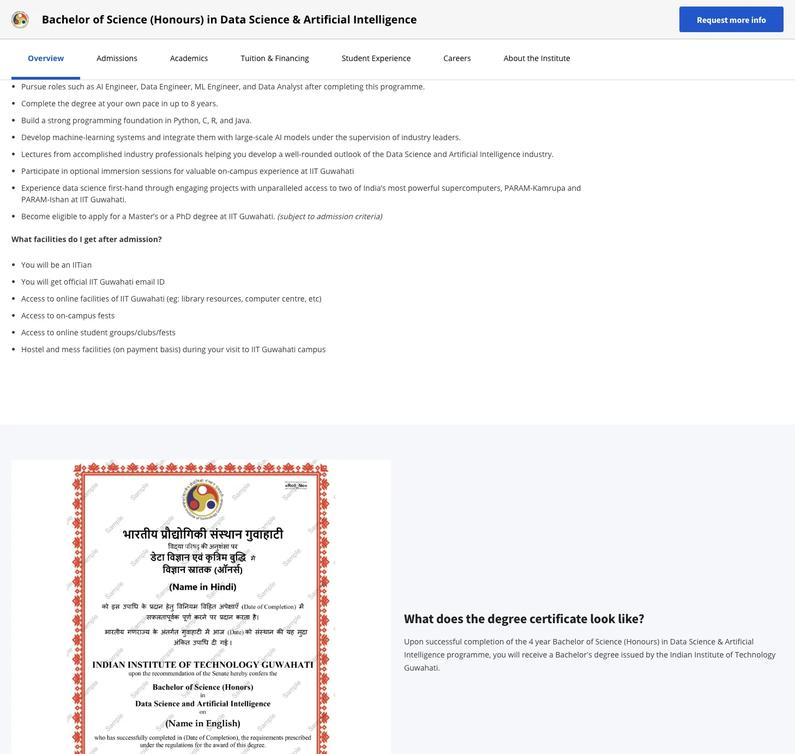 Task type: describe. For each thing, give the bounding box(es) containing it.
tuition
[[241, 53, 266, 63]]

and down 'comprehensive'
[[219, 29, 233, 40]]

experience data science first-hand through engaging projects with unparalleled access to two of india's most powerful supercomputers, param-kamrupa and param-ishan at iit guwahati.
[[21, 183, 581, 205]]

lectures from accomplished industry professionals helping you develop a well-rounded outlook of the data science and artificial intelligence industry.
[[21, 149, 554, 159]]

of inside lectures from accomplished industry professionals helping you develop a well-rounded outlook of the data science and artificial intelligence industry. list item
[[363, 149, 370, 159]]

science up intel.
[[249, 12, 290, 26]]

you inside upon successful completion of the 4 year bachelor of science (honours) in data science & artificial intelligence programme, you will receive a bachelor's degree issued by the indian institute of technology guwahati.
[[493, 650, 506, 660]]

access to online facilities of iit guwahati (eg: library resources, computer centre, etc)
[[21, 293, 321, 304]]

during
[[183, 344, 206, 354]]

unparalleled
[[258, 183, 303, 193]]

apply
[[89, 211, 108, 221]]

tuition & financing
[[241, 53, 309, 63]]

excellence,
[[162, 16, 201, 27]]

complete the degree at your own pace in up to 8 years.
[[21, 98, 218, 109]]

and right r,
[[220, 115, 233, 125]]

experience inside experience data science first-hand through engaging projects with unparalleled access to two of india's most powerful supercomputers, param-kamrupa and param-ishan at iit guwahati.
[[21, 183, 60, 193]]

comprehensive
[[203, 16, 258, 27]]

to inside "list item"
[[181, 98, 189, 109]]

indian institute of technology guwahati image
[[11, 11, 29, 28]]

bachelor's inside upon successful completion of the 4 year bachelor of science (honours) in data science & artificial intelligence programme, you will receive a bachelor's degree issued by the indian institute of technology guwahati.
[[555, 650, 592, 660]]

integrate
[[163, 132, 195, 142]]

0 horizontal spatial with
[[218, 132, 233, 142]]

this
[[366, 81, 378, 92]]

you will get official iit guwahati email id list item
[[21, 276, 587, 287]]

3 engineer, from the left
[[207, 81, 241, 92]]

programming
[[73, 115, 122, 125]]

pace
[[143, 98, 159, 109]]

4
[[529, 636, 533, 647]]

well-
[[285, 149, 301, 159]]

and down been
[[302, 16, 316, 27]]

at inside participate in optional immersion sessions for valuable on-campus experience at iit guwahati "list item"
[[301, 166, 308, 176]]

like?
[[618, 610, 645, 627]]

degree inside upon successful completion of the 4 year bachelor of science (honours) in data science & artificial intelligence programme, you will receive a bachelor's degree issued by the indian institute of technology guwahati.
[[594, 650, 619, 660]]

access for access to on-campus fests
[[21, 310, 45, 321]]

iit inside experience data science first-hand through engaging projects with unparalleled access to two of india's most powerful supercomputers, param-kamrupa and param-ishan at iit guwahati.
[[80, 194, 88, 205]]

hostel
[[21, 344, 44, 354]]

its
[[116, 16, 124, 27]]

them
[[197, 132, 216, 142]]

id
[[157, 277, 165, 287]]

microsoft,
[[105, 29, 140, 40]]

participate in optional immersion sessions for valuable on-campus experience at iit guwahati
[[21, 166, 354, 176]]

0 vertical spatial institute
[[541, 53, 570, 63]]

access for access to online facilities of iit guwahati (eg: library resources, computer centre, etc)
[[21, 293, 45, 304]]

admission
[[316, 211, 353, 221]]

bachelor's inside earn a bachelor's degree from a globally renowned institution. iit guwahati has been ranked 7th among india's top engineering institutes, according to nirf 2023. iit guwahati is renowned for its academic excellence, comprehensive curriculum, and world-class faculty. graduates from the institute work at leading organisations like google, microsoft, goldman sachs, l&t, and intel.
[[36, 3, 73, 14]]

1 horizontal spatial param-
[[504, 183, 533, 193]]

library
[[181, 293, 204, 304]]

get inside list item
[[51, 277, 62, 287]]

guwahati up curriculum,
[[245, 3, 279, 14]]

access to online student groups/clubs/fests
[[21, 327, 176, 338]]

successful
[[426, 636, 462, 647]]

you inside list item
[[233, 149, 246, 159]]

degree inside "list item"
[[71, 98, 96, 109]]

lectures from accomplished industry professionals helping you develop a well-rounded outlook of the data science and artificial intelligence industry. list item
[[21, 148, 587, 160]]

1 engineer, from the left
[[105, 81, 139, 92]]

of down look
[[586, 636, 593, 647]]

earn
[[11, 3, 28, 14]]

the up completion
[[466, 610, 485, 627]]

your inside 'list item'
[[208, 344, 224, 354]]

7th
[[343, 3, 355, 14]]

you will be an iitian list item
[[21, 259, 587, 271]]

industry.
[[523, 149, 554, 159]]

look
[[590, 610, 615, 627]]

bachelor inside upon successful completion of the 4 year bachelor of science (honours) in data science & artificial intelligence programme, you will receive a bachelor's degree issued by the indian institute of technology guwahati.
[[553, 636, 584, 647]]

the right about
[[58, 56, 71, 66]]

fests
[[98, 310, 115, 321]]

from inside lectures from accomplished industry professionals helping you develop a well-rounded outlook of the data science and artificial intelligence industry. list item
[[54, 149, 71, 159]]

guwahati up organisations
[[22, 16, 56, 27]]

engineering
[[422, 3, 464, 14]]

science up indian on the right of page
[[689, 636, 716, 647]]

develop
[[21, 132, 50, 142]]

iit down projects
[[229, 211, 237, 221]]

a left master's at the top left
[[122, 211, 126, 221]]

of inside develop machine-learning systems and integrate them with large-scale ai models under the supervision of industry leaders. list item
[[392, 132, 399, 142]]

i
[[80, 234, 82, 244]]

ranked
[[316, 3, 341, 14]]

after inside pursue roles such as ai engineer, data engineer, ml engineer, and data analyst after completing this programme. list item
[[305, 81, 322, 92]]

intelligence inside upon successful completion of the 4 year bachelor of science (honours) in data science & artificial intelligence programme, you will receive a bachelor's degree issued by the indian institute of technology guwahati.
[[404, 650, 445, 660]]

and down leaders.
[[433, 149, 447, 159]]

data up pace
[[141, 81, 157, 92]]

the left 4 on the bottom
[[515, 636, 527, 647]]

india's inside experience data science first-hand through engaging projects with unparalleled access to two of india's most powerful supercomputers, param-kamrupa and param-ishan at iit guwahati.
[[363, 183, 386, 193]]

institute
[[459, 16, 488, 27]]

official
[[64, 277, 87, 287]]

academics
[[170, 53, 208, 63]]

a right or
[[170, 211, 174, 221]]

on- inside participate in optional immersion sessions for valuable on-campus experience at iit guwahati "list item"
[[218, 166, 230, 176]]

1 vertical spatial param-
[[21, 194, 50, 205]]

access to online student groups/clubs/fests list item
[[21, 327, 587, 338]]

professionals
[[155, 149, 203, 159]]

degree right phd
[[193, 211, 218, 221]]

models
[[284, 132, 310, 142]]

access to on-campus fests
[[21, 310, 115, 321]]

access
[[305, 183, 328, 193]]

will inside upon successful completion of the 4 year bachelor of science (honours) in data science & artificial intelligence programme, you will receive a bachelor's degree issued by the indian institute of technology guwahati.
[[508, 650, 520, 660]]

intelligence inside list item
[[480, 149, 521, 159]]

list containing pursue roles such as ai engineer, data engineer, ml engineer, and data analyst after completing this programme.
[[16, 81, 587, 222]]

1 vertical spatial after
[[98, 234, 117, 244]]

as
[[86, 81, 94, 92]]

online for student
[[56, 327, 78, 338]]

receive
[[522, 650, 547, 660]]

goldman
[[142, 29, 175, 40]]

iit down earn
[[11, 16, 20, 27]]

develop
[[248, 149, 277, 159]]

0 horizontal spatial (honours)
[[150, 12, 204, 26]]

0 vertical spatial intelligence
[[353, 12, 417, 26]]

0 vertical spatial artificial
[[303, 12, 350, 26]]

8
[[191, 98, 195, 109]]

careers link
[[440, 53, 474, 63]]

guwahati inside "list item"
[[320, 166, 354, 176]]

of up google,
[[93, 12, 104, 26]]

the inside list item
[[336, 132, 347, 142]]

what for what does the degree certificate look like?
[[404, 610, 434, 627]]

0 vertical spatial facilities
[[34, 234, 66, 244]]

develop machine-learning systems and integrate them with large-scale ai models under the supervision of industry leaders. list item
[[21, 131, 587, 143]]

admissions
[[97, 53, 137, 63]]

about the institute link
[[500, 53, 574, 63]]

first-
[[108, 183, 125, 193]]

science up microsoft,
[[107, 12, 147, 26]]

technology
[[735, 650, 776, 660]]

iit inside hostel and mess facilities (on payment basis) during your visit to iit guwahati campus 'list item'
[[251, 344, 260, 354]]

the inside list item
[[372, 149, 384, 159]]

data up intel.
[[220, 12, 246, 26]]

at down projects
[[220, 211, 227, 221]]

helping
[[205, 149, 231, 159]]

iit inside access to online facilities of iit guwahati (eg: library resources, computer centre, etc) list item
[[120, 293, 129, 304]]

and down foundation
[[147, 132, 161, 142]]

basis)
[[160, 344, 181, 354]]

among
[[357, 3, 381, 14]]

india's inside earn a bachelor's degree from a globally renowned institution. iit guwahati has been ranked 7th among india's top engineering institutes, according to nirf 2023. iit guwahati is renowned for its academic excellence, comprehensive curriculum, and world-class faculty. graduates from the institute work at leading organisations like google, microsoft, goldman sachs, l&t, and intel.
[[383, 3, 406, 14]]

certificate
[[530, 610, 588, 627]]

leading
[[519, 16, 545, 27]]

globally
[[127, 3, 155, 14]]

a right earn
[[30, 3, 34, 14]]

develop machine-learning systems and integrate them with large-scale ai models under the supervision of industry leaders.
[[21, 132, 461, 142]]

1 horizontal spatial &
[[292, 12, 301, 26]]

a right build
[[41, 115, 46, 125]]

world-
[[318, 16, 340, 27]]

iit up 'comprehensive'
[[235, 3, 243, 14]]

overview link
[[25, 53, 67, 63]]

institute inside upon successful completion of the 4 year bachelor of science (honours) in data science & artificial intelligence programme, you will receive a bachelor's degree issued by the indian institute of technology guwahati.
[[694, 650, 724, 660]]

student experience
[[342, 53, 411, 63]]

(subject
[[277, 211, 305, 221]]

1 vertical spatial ai
[[275, 132, 282, 142]]

rounded
[[301, 149, 332, 159]]

will for be
[[37, 260, 49, 270]]

become
[[21, 211, 50, 221]]

industry inside list item
[[401, 132, 431, 142]]

bachelor of science (honours) in data science & artificial intelligence
[[42, 12, 417, 26]]

hand
[[125, 183, 143, 193]]

such
[[68, 81, 84, 92]]

completion
[[464, 636, 504, 647]]

(on
[[113, 344, 125, 354]]

iitian
[[72, 260, 92, 270]]

a up 'its'
[[121, 3, 125, 14]]

student experience link
[[338, 53, 414, 63]]

leaders.
[[433, 132, 461, 142]]

analyst
[[277, 81, 303, 92]]

groups/clubs/fests
[[110, 327, 176, 338]]

computer
[[245, 293, 280, 304]]

and down tuition
[[243, 81, 256, 92]]

own
[[125, 98, 141, 109]]



Task type: locate. For each thing, give the bounding box(es) containing it.
1 horizontal spatial from
[[102, 3, 119, 14]]

1 you from the top
[[21, 260, 35, 270]]

on- up projects
[[218, 166, 230, 176]]

the down supervision
[[372, 149, 384, 159]]

1 horizontal spatial bachelor
[[553, 636, 584, 647]]

and inside experience data science first-hand through engaging projects with unparalleled access to two of india's most powerful supercomputers, param-kamrupa and param-ishan at iit guwahati.
[[568, 183, 581, 193]]

0 vertical spatial ai
[[96, 81, 103, 92]]

bachelor
[[42, 12, 90, 26], [553, 636, 584, 647]]

will inside list item
[[37, 260, 49, 270]]

bachelor down certificate
[[553, 636, 584, 647]]

you inside you will be an iitian list item
[[21, 260, 35, 270]]

l&t,
[[201, 29, 217, 40]]

2 horizontal spatial campus
[[298, 344, 326, 354]]

0 horizontal spatial guwahati.
[[90, 194, 126, 205]]

1 horizontal spatial engineer,
[[159, 81, 193, 92]]

0 horizontal spatial engineer,
[[105, 81, 139, 92]]

phd
[[176, 211, 191, 221]]

institute right indian on the right of page
[[694, 650, 724, 660]]

you left the be
[[21, 260, 35, 270]]

1 vertical spatial from
[[426, 16, 444, 27]]

2 vertical spatial from
[[54, 149, 71, 159]]

1 horizontal spatial ai
[[275, 132, 282, 142]]

iit
[[235, 3, 243, 14], [11, 16, 20, 27], [310, 166, 318, 176], [80, 194, 88, 205], [229, 211, 237, 221], [89, 277, 98, 287], [120, 293, 129, 304], [251, 344, 260, 354]]

india's
[[383, 3, 406, 14], [363, 183, 386, 193]]

campus inside list item
[[68, 310, 96, 321]]

2 online from the top
[[56, 327, 78, 338]]

and left mess
[[46, 344, 60, 354]]

2 engineer, from the left
[[159, 81, 193, 92]]

access to on-campus fests list item
[[21, 310, 587, 321]]

you will get official iit guwahati email id
[[21, 277, 165, 287]]

0 horizontal spatial from
[[54, 149, 71, 159]]

two
[[339, 183, 352, 193]]

will for get
[[37, 277, 49, 287]]

0 vertical spatial your
[[107, 98, 123, 109]]

2 you from the top
[[21, 277, 35, 287]]

an
[[61, 260, 70, 270]]

email
[[136, 277, 155, 287]]

campus down access to online student groups/clubs/fests list item
[[298, 344, 326, 354]]

you for you will be an iitian
[[21, 260, 35, 270]]

ishan
[[50, 194, 69, 205]]

0 horizontal spatial your
[[107, 98, 123, 109]]

1 vertical spatial what
[[404, 610, 434, 627]]

data down supervision
[[386, 149, 403, 159]]

(honours) inside upon successful completion of the 4 year bachelor of science (honours) in data science & artificial intelligence programme, you will receive a bachelor's degree issued by the indian institute of technology guwahati.
[[624, 636, 660, 647]]

online inside list item
[[56, 327, 78, 338]]

upon successful completion of the 4 year bachelor of science (honours) in data science & artificial intelligence programme, you will receive a bachelor's degree issued by the indian institute of technology guwahati.
[[404, 636, 776, 673]]

r,
[[211, 115, 218, 125]]

1 vertical spatial campus
[[68, 310, 96, 321]]

at
[[510, 16, 517, 27], [98, 98, 105, 109], [301, 166, 308, 176], [71, 194, 78, 205], [220, 211, 227, 221]]

(honours) up sachs,
[[150, 12, 204, 26]]

get down the you will be an iitian
[[51, 277, 62, 287]]

is
[[58, 16, 63, 27]]

of down supervision
[[363, 149, 370, 159]]

0 vertical spatial will
[[37, 260, 49, 270]]

0 vertical spatial campus
[[230, 166, 258, 176]]

1 horizontal spatial after
[[305, 81, 322, 92]]

eligible
[[52, 211, 77, 221]]

your inside "list item"
[[107, 98, 123, 109]]

of left "technology"
[[726, 650, 733, 660]]

1 access from the top
[[21, 293, 45, 304]]

1 horizontal spatial on-
[[218, 166, 230, 176]]

0 vertical spatial for
[[104, 16, 114, 27]]

guwahati. left (subject
[[239, 211, 275, 221]]

renowned up excellence,
[[157, 3, 193, 14]]

industry left leaders.
[[401, 132, 431, 142]]

for inside earn a bachelor's degree from a globally renowned institution. iit guwahati has been ranked 7th among india's top engineering institutes, according to nirf 2023. iit guwahati is renowned for its academic excellence, comprehensive curriculum, and world-class faculty. graduates from the institute work at leading organisations like google, microsoft, goldman sachs, l&t, and intel.
[[104, 16, 114, 27]]

strong
[[48, 115, 71, 125]]

1 vertical spatial on-
[[56, 310, 68, 321]]

0 horizontal spatial param-
[[21, 194, 50, 205]]

been
[[296, 3, 314, 14]]

you down develop machine-learning systems and integrate them with large-scale ai models under the supervision of industry leaders.
[[233, 149, 246, 159]]

access for access to online student groups/clubs/fests
[[21, 327, 45, 338]]

1 vertical spatial will
[[37, 277, 49, 287]]

lectures
[[21, 149, 52, 159]]

artificial inside upon successful completion of the 4 year bachelor of science (honours) in data science & artificial intelligence programme, you will receive a bachelor's degree issued by the indian institute of technology guwahati.
[[725, 636, 754, 647]]

at inside experience data science first-hand through engaging projects with unparalleled access to two of india's most powerful supercomputers, param-kamrupa and param-ishan at iit guwahati.
[[71, 194, 78, 205]]

participate in optional immersion sessions for valuable on-campus experience at iit guwahati list item
[[21, 165, 587, 177]]

degree left the issued
[[594, 650, 619, 660]]

the down engineering
[[446, 16, 457, 27]]

0 vertical spatial industry
[[401, 132, 431, 142]]

guwahati. down the upon
[[404, 663, 440, 673]]

online for facilities
[[56, 293, 78, 304]]

academic
[[126, 16, 160, 27]]

0 horizontal spatial bachelor
[[42, 12, 90, 26]]

a inside upon successful completion of the 4 year bachelor of science (honours) in data science & artificial intelligence programme, you will receive a bachelor's degree issued by the indian institute of technology guwahati.
[[549, 650, 554, 660]]

2 vertical spatial guwahati.
[[404, 663, 440, 673]]

the inside "list item"
[[58, 98, 69, 109]]

institution.
[[195, 3, 233, 14]]

1 vertical spatial india's
[[363, 183, 386, 193]]

will left receive
[[508, 650, 520, 660]]

payment
[[127, 344, 158, 354]]

more about the programme:
[[11, 56, 120, 66]]

what does the degree certificate look like?
[[404, 610, 645, 627]]

facilities inside 'list item'
[[82, 344, 111, 354]]

1 horizontal spatial with
[[241, 183, 256, 193]]

access inside list item
[[21, 293, 45, 304]]

0 horizontal spatial campus
[[68, 310, 96, 321]]

online inside list item
[[56, 293, 78, 304]]

campus up student
[[68, 310, 96, 321]]

2 vertical spatial facilities
[[82, 344, 111, 354]]

experience down 'participate' on the top left of page
[[21, 183, 60, 193]]

ai right scale in the top of the page
[[275, 132, 282, 142]]

pursue
[[21, 81, 46, 92]]

science up powerful
[[405, 149, 432, 159]]

nirf
[[549, 3, 566, 14]]

ai right "as"
[[96, 81, 103, 92]]

on- inside access to on-campus fests list item
[[56, 310, 68, 321]]

iit inside 'you will get official iit guwahati email id' list item
[[89, 277, 98, 287]]

engineer, up complete the degree at your own pace in up to 8 years.
[[105, 81, 139, 92]]

data inside lectures from accomplished industry professionals helping you develop a well-rounded outlook of the data science and artificial intelligence industry. list item
[[386, 149, 403, 159]]

visit
[[226, 344, 240, 354]]

centre,
[[282, 293, 307, 304]]

through
[[145, 183, 174, 193]]

programme,
[[447, 650, 491, 660]]

1 vertical spatial your
[[208, 344, 224, 354]]

list
[[16, 81, 587, 222], [16, 259, 587, 355]]

at down lectures from accomplished industry professionals helping you develop a well-rounded outlook of the data science and artificial intelligence industry. list item
[[301, 166, 308, 176]]

param- down industry.
[[504, 183, 533, 193]]

for left 'its'
[[104, 16, 114, 27]]

0 vertical spatial from
[[102, 3, 119, 14]]

guwahati up two
[[320, 166, 354, 176]]

0 horizontal spatial what
[[11, 234, 32, 244]]

has
[[281, 3, 294, 14]]

renowned
[[157, 3, 193, 14], [65, 16, 102, 27]]

engaging
[[176, 183, 208, 193]]

up
[[170, 98, 179, 109]]

degree inside earn a bachelor's degree from a globally renowned institution. iit guwahati has been ranked 7th among india's top engineering institutes, according to nirf 2023. iit guwahati is renowned for its academic excellence, comprehensive curriculum, and world-class faculty. graduates from the institute work at leading organisations like google, microsoft, goldman sachs, l&t, and intel.
[[75, 3, 100, 14]]

build
[[21, 115, 39, 125]]

of right supervision
[[392, 132, 399, 142]]

degree
[[75, 3, 100, 14], [71, 98, 96, 109], [193, 211, 218, 221], [488, 610, 527, 627], [594, 650, 619, 660]]

1 vertical spatial renowned
[[65, 16, 102, 27]]

organisations
[[11, 29, 60, 40]]

complete
[[21, 98, 56, 109]]

more
[[730, 14, 750, 25]]

2 vertical spatial intelligence
[[404, 650, 445, 660]]

info
[[751, 14, 766, 25]]

artificial inside list item
[[449, 149, 478, 159]]

0 vertical spatial get
[[84, 234, 96, 244]]

from down engineering
[[426, 16, 444, 27]]

data left analyst
[[258, 81, 275, 92]]

and
[[302, 16, 316, 27], [219, 29, 233, 40], [243, 81, 256, 92], [220, 115, 233, 125], [147, 132, 161, 142], [433, 149, 447, 159], [568, 183, 581, 193], [46, 344, 60, 354]]

hostel and mess facilities (on payment basis) during your visit to iit guwahati campus list item
[[21, 344, 587, 355]]

for inside "list item"
[[174, 166, 184, 176]]

data
[[220, 12, 246, 26], [141, 81, 157, 92], [258, 81, 275, 92], [386, 149, 403, 159], [670, 636, 687, 647]]

become eligible to apply for a master's or a phd degree at iit guwahati. (subject to admission criteria)
[[21, 211, 382, 221]]

2 list from the top
[[16, 259, 587, 355]]

experience
[[260, 166, 299, 176]]

0 horizontal spatial bachelor's
[[36, 3, 73, 14]]

to inside list item
[[47, 310, 54, 321]]

pursue roles such as ai engineer, data engineer, ml engineer, and data analyst after completing this programme.
[[21, 81, 425, 92]]

(honours) up by
[[624, 636, 660, 647]]

1 horizontal spatial artificial
[[449, 149, 478, 159]]

0 horizontal spatial institute
[[541, 53, 570, 63]]

guwahati down email
[[131, 293, 165, 304]]

0 vertical spatial india's
[[383, 3, 406, 14]]

access inside list item
[[21, 310, 45, 321]]

access to online facilities of iit guwahati (eg: library resources, computer centre, etc) list item
[[21, 293, 587, 304]]

1 vertical spatial artificial
[[449, 149, 478, 159]]

campus inside 'list item'
[[298, 344, 326, 354]]

0 vertical spatial list
[[16, 81, 587, 222]]

bachelor's up is at top
[[36, 3, 73, 14]]

1 vertical spatial (honours)
[[624, 636, 660, 647]]

1 horizontal spatial campus
[[230, 166, 258, 176]]

in inside list item
[[165, 115, 172, 125]]

you will be an iitian
[[21, 260, 92, 270]]

will
[[37, 260, 49, 270], [37, 277, 49, 287], [508, 650, 520, 660]]

facilities
[[34, 234, 66, 244], [80, 293, 109, 304], [82, 344, 111, 354]]

of left 4 on the bottom
[[506, 636, 513, 647]]

the up strong at left top
[[58, 98, 69, 109]]

complete the degree at your own pace in up to 8 years. list item
[[21, 98, 587, 109]]

1 vertical spatial industry
[[124, 149, 153, 159]]

the right 'about'
[[527, 53, 539, 63]]

0 horizontal spatial &
[[268, 53, 273, 63]]

to inside list item
[[47, 327, 54, 338]]

0 vertical spatial bachelor's
[[36, 3, 73, 14]]

bachelor up 'like'
[[42, 12, 90, 26]]

0 horizontal spatial you
[[233, 149, 246, 159]]

the
[[446, 16, 457, 27], [527, 53, 539, 63], [58, 56, 71, 66], [58, 98, 69, 109], [336, 132, 347, 142], [372, 149, 384, 159], [466, 610, 485, 627], [515, 636, 527, 647], [656, 650, 668, 660]]

1 vertical spatial &
[[268, 53, 273, 63]]

c,
[[202, 115, 209, 125]]

industry
[[401, 132, 431, 142], [124, 149, 153, 159]]

guwahati. inside experience data science first-hand through engaging projects with unparalleled access to two of india's most powerful supercomputers, param-kamrupa and param-ishan at iit guwahati.
[[90, 194, 126, 205]]

1 vertical spatial list
[[16, 259, 587, 355]]

2 horizontal spatial from
[[426, 16, 444, 27]]

list containing you will be an iitian
[[16, 259, 587, 355]]

you inside 'you will get official iit guwahati email id' list item
[[21, 277, 35, 287]]

you for you will get official iit guwahati email id
[[21, 277, 35, 287]]

ml
[[195, 81, 205, 92]]

(eg:
[[167, 293, 180, 304]]

from up 'its'
[[102, 3, 119, 14]]

intelligence
[[353, 12, 417, 26], [480, 149, 521, 159], [404, 650, 445, 660]]

from down machine-
[[54, 149, 71, 159]]

your
[[107, 98, 123, 109], [208, 344, 224, 354]]

build a strong programming foundation in python, c, r, and java. list item
[[21, 115, 587, 126]]

1 horizontal spatial get
[[84, 234, 96, 244]]

for inside list item
[[110, 211, 120, 221]]

0 vertical spatial renowned
[[157, 3, 193, 14]]

0 vertical spatial you
[[233, 149, 246, 159]]

about the institute
[[504, 53, 570, 63]]

guwahati inside 'list item'
[[262, 344, 296, 354]]

0 vertical spatial param-
[[504, 183, 533, 193]]

what up the upon
[[404, 610, 434, 627]]

pursue roles such as ai engineer, data engineer, ml engineer, and data analyst after completing this programme. list item
[[21, 81, 587, 92]]

data inside upon successful completion of the 4 year bachelor of science (honours) in data science & artificial intelligence programme, you will receive a bachelor's degree issued by the indian institute of technology guwahati.
[[670, 636, 687, 647]]

1 horizontal spatial your
[[208, 344, 224, 354]]

overview
[[28, 53, 64, 63]]

& inside upon successful completion of the 4 year bachelor of science (honours) in data science & artificial intelligence programme, you will receive a bachelor's degree issued by the indian institute of technology guwahati.
[[718, 636, 723, 647]]

1 vertical spatial you
[[21, 277, 35, 287]]

science down look
[[595, 636, 622, 647]]

2 vertical spatial campus
[[298, 344, 326, 354]]

will left the be
[[37, 260, 49, 270]]

0 vertical spatial after
[[305, 81, 322, 92]]

data up indian on the right of page
[[670, 636, 687, 647]]

0 vertical spatial &
[[292, 12, 301, 26]]

at inside earn a bachelor's degree from a globally renowned institution. iit guwahati has been ranked 7th among india's top engineering institutes, according to nirf 2023. iit guwahati is renowned for its academic excellence, comprehensive curriculum, and world-class faculty. graduates from the institute work at leading organisations like google, microsoft, goldman sachs, l&t, and intel.
[[510, 16, 517, 27]]

1 vertical spatial you
[[493, 650, 506, 660]]

iit down science
[[80, 194, 88, 205]]

0 vertical spatial online
[[56, 293, 78, 304]]

curriculum,
[[260, 16, 300, 27]]

to inside earn a bachelor's degree from a globally renowned institution. iit guwahati has been ranked 7th among india's top engineering institutes, according to nirf 2023. iit guwahati is renowned for its academic excellence, comprehensive curriculum, and world-class faculty. graduates from the institute work at leading organisations like google, microsoft, goldman sachs, l&t, and intel.
[[540, 3, 547, 14]]

0 vertical spatial bachelor
[[42, 12, 90, 26]]

1 horizontal spatial what
[[404, 610, 434, 627]]

guwahati left email
[[100, 277, 134, 287]]

to inside experience data science first-hand through engaging projects with unparalleled access to two of india's most powerful supercomputers, param-kamrupa and param-ishan at iit guwahati.
[[330, 183, 337, 193]]

2 vertical spatial for
[[110, 211, 120, 221]]

a down year
[[549, 650, 554, 660]]

0 horizontal spatial after
[[98, 234, 117, 244]]

iit inside participate in optional immersion sessions for valuable on-campus experience at iit guwahati "list item"
[[310, 166, 318, 176]]

and right kamrupa
[[568, 183, 581, 193]]

python,
[[174, 115, 201, 125]]

online up access to on-campus fests
[[56, 293, 78, 304]]

1 vertical spatial for
[[174, 166, 184, 176]]

sachs,
[[177, 29, 199, 40]]

list item containing become eligible to apply for a master's or a phd degree at iit guwahati.
[[21, 211, 587, 222]]

experience data science first-hand through engaging projects with unparalleled access to two of india's most powerful supercomputers, param-kamrupa and param-ishan at iit guwahati. list item
[[21, 182, 587, 205]]

with right projects
[[241, 183, 256, 193]]

your left visit
[[208, 344, 224, 354]]

renowned up google,
[[65, 16, 102, 27]]

2 horizontal spatial artificial
[[725, 636, 754, 647]]

bachelor's down certificate
[[555, 650, 592, 660]]

and inside 'list item'
[[46, 344, 60, 354]]

at inside complete the degree at your own pace in up to 8 years. "list item"
[[98, 98, 105, 109]]

request
[[697, 14, 728, 25]]

2 vertical spatial access
[[21, 327, 45, 338]]

build a strong programming foundation in python, c, r, and java.
[[21, 115, 252, 125]]

0 horizontal spatial get
[[51, 277, 62, 287]]

the inside earn a bachelor's degree from a globally renowned institution. iit guwahati has been ranked 7th among india's top engineering institutes, according to nirf 2023. iit guwahati is renowned for its academic excellence, comprehensive curriculum, and world-class faculty. graduates from the institute work at leading organisations like google, microsoft, goldman sachs, l&t, and intel.
[[446, 16, 457, 27]]

1 list from the top
[[16, 81, 587, 222]]

in inside upon successful completion of the 4 year bachelor of science (honours) in data science & artificial intelligence programme, you will receive a bachelor's degree issued by the indian institute of technology guwahati.
[[662, 636, 668, 647]]

facilities down access to online student groups/clubs/fests
[[82, 344, 111, 354]]

param- up become
[[21, 194, 50, 205]]

1 vertical spatial online
[[56, 327, 78, 338]]

campus inside "list item"
[[230, 166, 258, 176]]

facilities for mess
[[82, 344, 111, 354]]

the right by
[[656, 650, 668, 660]]

2 horizontal spatial guwahati.
[[404, 663, 440, 673]]

foundation
[[124, 115, 163, 125]]

guwahati. inside upon successful completion of the 4 year bachelor of science (honours) in data science & artificial intelligence programme, you will receive a bachelor's degree issued by the indian institute of technology guwahati.
[[404, 663, 440, 673]]

0 horizontal spatial experience
[[21, 183, 60, 193]]

of up the fests
[[111, 293, 118, 304]]

facilities for online
[[80, 293, 109, 304]]

what down become
[[11, 234, 32, 244]]

institute right 'about'
[[541, 53, 570, 63]]

1 horizontal spatial experience
[[372, 53, 411, 63]]

0 horizontal spatial renowned
[[65, 16, 102, 27]]

of inside experience data science first-hand through engaging projects with unparalleled access to two of india's most powerful supercomputers, param-kamrupa and param-ishan at iit guwahati.
[[354, 183, 361, 193]]

1 online from the top
[[56, 293, 78, 304]]

1 vertical spatial guwahati.
[[239, 211, 275, 221]]

after down apply
[[98, 234, 117, 244]]

student
[[80, 327, 108, 338]]

to inside 'list item'
[[242, 344, 249, 354]]

2 vertical spatial will
[[508, 650, 520, 660]]

degree up completion
[[488, 610, 527, 627]]

industry inside list item
[[124, 149, 153, 159]]

(honours)
[[150, 12, 204, 26], [624, 636, 660, 647]]

science
[[80, 183, 106, 193]]

0 vertical spatial access
[[21, 293, 45, 304]]

iit down you will get official iit guwahati email id
[[120, 293, 129, 304]]

sessions
[[142, 166, 172, 176]]

student
[[342, 53, 370, 63]]

2023.
[[568, 3, 587, 14]]

engineer, up up
[[159, 81, 193, 92]]

list item
[[21, 211, 587, 222]]

what facilities do i get after admission?
[[11, 234, 162, 244]]

2 horizontal spatial &
[[718, 636, 723, 647]]

will inside list item
[[37, 277, 49, 287]]

get right i
[[84, 234, 96, 244]]

0 vertical spatial (honours)
[[150, 12, 204, 26]]

for right apply
[[110, 211, 120, 221]]

iit right official
[[89, 277, 98, 287]]

at right work
[[510, 16, 517, 27]]

degree down "as"
[[71, 98, 96, 109]]

a
[[30, 3, 34, 14], [121, 3, 125, 14], [41, 115, 46, 125], [279, 149, 283, 159], [122, 211, 126, 221], [170, 211, 174, 221], [549, 650, 554, 660]]

2 vertical spatial artificial
[[725, 636, 754, 647]]

0 horizontal spatial industry
[[124, 149, 153, 159]]

0 horizontal spatial artificial
[[303, 12, 350, 26]]

mess
[[62, 344, 80, 354]]

3 access from the top
[[21, 327, 45, 338]]

to
[[540, 3, 547, 14], [181, 98, 189, 109], [330, 183, 337, 193], [79, 211, 87, 221], [307, 211, 314, 221], [47, 293, 54, 304], [47, 310, 54, 321], [47, 327, 54, 338], [242, 344, 249, 354]]

india's up graduates
[[383, 3, 406, 14]]

0 horizontal spatial on-
[[56, 310, 68, 321]]

campus down the develop
[[230, 166, 258, 176]]

india's left most
[[363, 183, 386, 193]]

on- up mess
[[56, 310, 68, 321]]

facilities inside list item
[[80, 293, 109, 304]]

0 vertical spatial experience
[[372, 53, 411, 63]]

valuable
[[186, 166, 216, 176]]

what for what facilities do i get after admission?
[[11, 234, 32, 244]]

of inside access to online facilities of iit guwahati (eg: library resources, computer centre, etc) list item
[[111, 293, 118, 304]]

science
[[107, 12, 147, 26], [249, 12, 290, 26], [405, 149, 432, 159], [595, 636, 622, 647], [689, 636, 716, 647]]

2 access from the top
[[21, 310, 45, 321]]

0 vertical spatial on-
[[218, 166, 230, 176]]

with
[[218, 132, 233, 142], [241, 183, 256, 193]]

systems
[[117, 132, 145, 142]]

iit up access
[[310, 166, 318, 176]]

guwahati. down first-
[[90, 194, 126, 205]]

1 vertical spatial access
[[21, 310, 45, 321]]

online down access to on-campus fests
[[56, 327, 78, 338]]

access inside list item
[[21, 327, 45, 338]]

a left the well-
[[279, 149, 283, 159]]

1 vertical spatial with
[[241, 183, 256, 193]]

0 horizontal spatial ai
[[96, 81, 103, 92]]

earn a bachelor's degree from a globally renowned institution. iit guwahati has been ranked 7th among india's top engineering institutes, according to nirf 2023. iit guwahati is renowned for its academic excellence, comprehensive curriculum, and world-class faculty. graduates from the institute work at leading organisations like google, microsoft, goldman sachs, l&t, and intel.
[[11, 3, 587, 40]]

experience up programme.
[[372, 53, 411, 63]]

you down the you will be an iitian
[[21, 277, 35, 287]]

1 horizontal spatial renowned
[[157, 3, 193, 14]]

at up programming
[[98, 98, 105, 109]]

with inside experience data science first-hand through engaging projects with unparalleled access to two of india's most powerful supercomputers, param-kamrupa and param-ishan at iit guwahati.
[[241, 183, 256, 193]]

1 vertical spatial intelligence
[[480, 149, 521, 159]]

with up helping
[[218, 132, 233, 142]]

years.
[[197, 98, 218, 109]]

1 vertical spatial institute
[[694, 650, 724, 660]]

will down the you will be an iitian
[[37, 277, 49, 287]]

about
[[33, 56, 56, 66]]

most
[[388, 183, 406, 193]]

science inside list item
[[405, 149, 432, 159]]



Task type: vqa. For each thing, say whether or not it's contained in the screenshot.
Core
no



